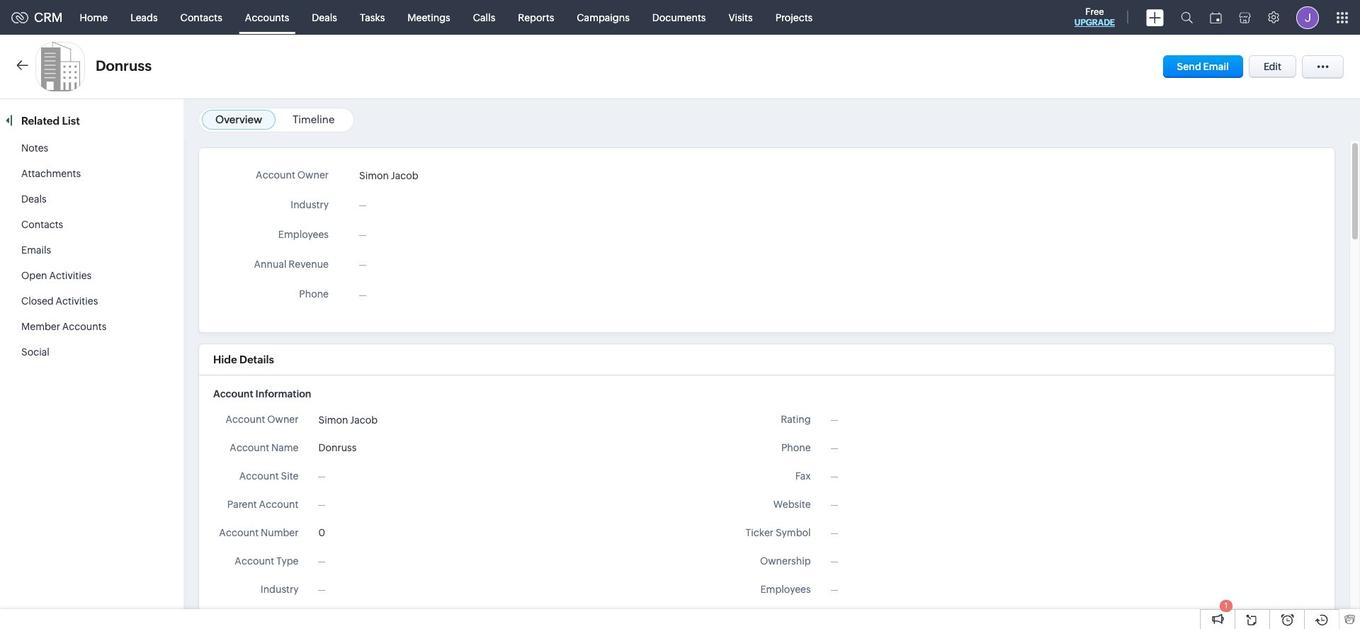 Task type: vqa. For each thing, say whether or not it's contained in the screenshot.
Create Menu icon
yes



Task type: locate. For each thing, give the bounding box(es) containing it.
create menu image
[[1147, 9, 1164, 26]]

search element
[[1173, 0, 1202, 35]]

calendar image
[[1210, 12, 1223, 23]]

search image
[[1181, 11, 1193, 23]]

profile image
[[1297, 6, 1320, 29]]



Task type: describe. For each thing, give the bounding box(es) containing it.
create menu element
[[1138, 0, 1173, 34]]

profile element
[[1288, 0, 1328, 34]]

logo image
[[11, 12, 28, 23]]



